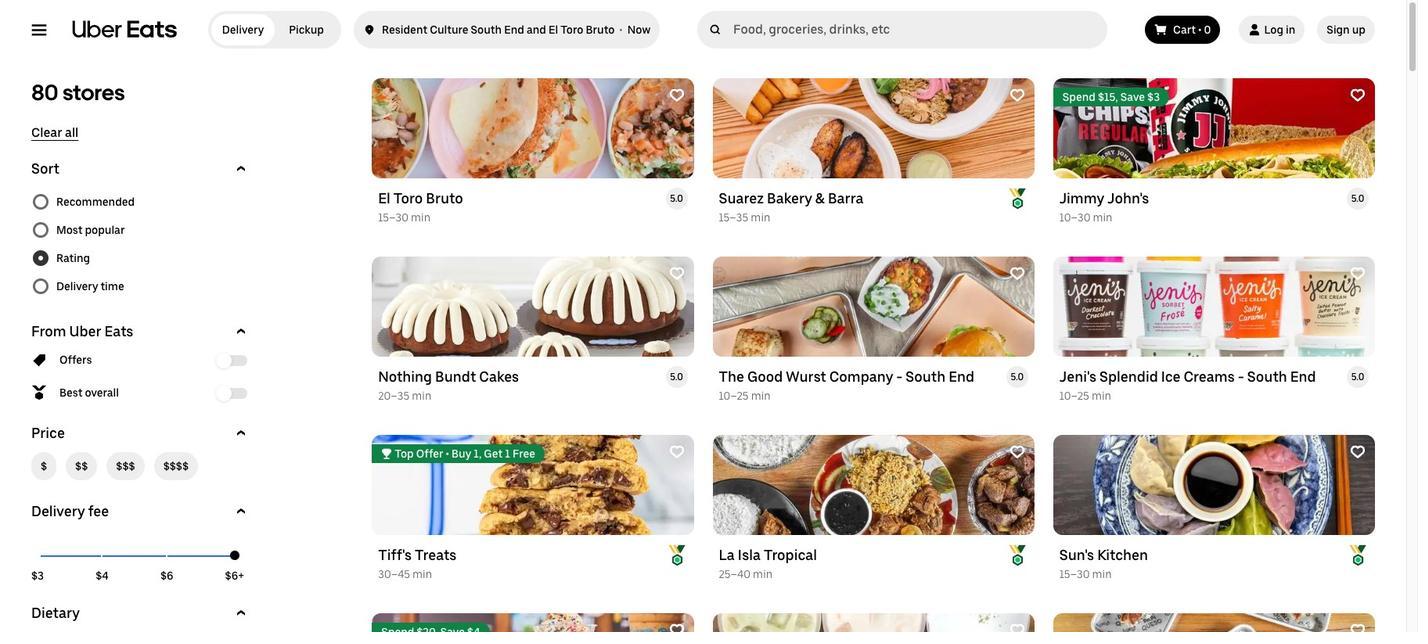 Task type: describe. For each thing, give the bounding box(es) containing it.
south
[[471, 23, 502, 36]]

dietary button
[[31, 604, 251, 623]]

now
[[628, 23, 651, 36]]

stores
[[63, 79, 125, 106]]

time
[[101, 280, 124, 293]]

end
[[504, 23, 524, 36]]

$$$
[[116, 460, 135, 473]]

$$ button
[[66, 453, 97, 481]]

clear all
[[31, 125, 79, 140]]

delivery fee
[[31, 503, 109, 520]]

Delivery radio
[[211, 14, 275, 45]]

delivery fee button
[[31, 503, 251, 521]]

cart • 0
[[1174, 23, 1211, 36]]

sort button
[[31, 160, 251, 178]]

resident culture south end and el toro bruto • now
[[382, 23, 651, 36]]

fee
[[88, 503, 109, 520]]

resident
[[382, 23, 428, 36]]

culture
[[430, 23, 469, 36]]

delivery for delivery fee
[[31, 503, 85, 520]]

$$$$
[[163, 460, 189, 473]]

eats
[[105, 323, 133, 340]]

toro
[[561, 23, 584, 36]]

sort
[[31, 160, 59, 177]]

80
[[31, 79, 58, 106]]

price
[[31, 425, 65, 442]]

recommended
[[56, 196, 135, 208]]

2 • from the left
[[1199, 23, 1202, 36]]

in
[[1286, 23, 1296, 36]]

log
[[1265, 23, 1284, 36]]

and
[[527, 23, 546, 36]]

all
[[65, 125, 79, 140]]

overall
[[85, 387, 119, 399]]

from uber eats
[[31, 323, 133, 340]]

delivery time
[[56, 280, 124, 293]]

0
[[1205, 23, 1211, 36]]

$$
[[75, 460, 88, 473]]

$$$ button
[[107, 453, 145, 481]]

$6+
[[225, 570, 244, 582]]

clear
[[31, 125, 62, 140]]

rating
[[56, 252, 90, 265]]

most
[[56, 224, 82, 236]]

Food, groceries, drinks, etc text field
[[734, 22, 1102, 38]]



Task type: vqa. For each thing, say whether or not it's contained in the screenshot.
first min from the right
no



Task type: locate. For each thing, give the bounding box(es) containing it.
clear all button
[[31, 125, 79, 141]]

uber eats home image
[[72, 20, 177, 39]]

1 horizontal spatial •
[[1199, 23, 1202, 36]]

$4
[[96, 570, 109, 582]]

pickup
[[289, 23, 324, 36]]

$
[[41, 460, 47, 473]]

uber
[[69, 323, 101, 340]]

delivery left fee on the bottom left
[[31, 503, 85, 520]]

from uber eats button
[[31, 323, 251, 341]]

sign up
[[1327, 23, 1366, 36]]

1 vertical spatial delivery
[[56, 280, 98, 293]]

0 horizontal spatial •
[[620, 23, 623, 36]]

dietary
[[31, 605, 80, 622]]

log in
[[1265, 23, 1296, 36]]

sign
[[1327, 23, 1350, 36]]

delivery
[[222, 23, 264, 36], [56, 280, 98, 293], [31, 503, 85, 520]]

•
[[620, 23, 623, 36], [1199, 23, 1202, 36]]

• left the now
[[620, 23, 623, 36]]

$$$$ button
[[154, 453, 198, 481]]

1 • from the left
[[620, 23, 623, 36]]

80 stores
[[31, 79, 125, 106]]

delivery inside delivery option
[[222, 23, 264, 36]]

popular
[[85, 224, 125, 236]]

delivery down rating
[[56, 280, 98, 293]]

2 vertical spatial delivery
[[31, 503, 85, 520]]

log in link
[[1240, 16, 1305, 44]]

from
[[31, 323, 66, 340]]

bruto
[[586, 23, 615, 36]]

0 vertical spatial delivery
[[222, 23, 264, 36]]

best
[[59, 387, 82, 399]]

add to favorites image
[[1010, 88, 1025, 103], [1350, 445, 1366, 460], [669, 623, 685, 633], [1350, 623, 1366, 633]]

delivery for delivery time
[[56, 280, 98, 293]]

add to favorites image
[[669, 88, 685, 103], [1350, 88, 1366, 103], [669, 266, 685, 282], [1010, 266, 1025, 282], [1350, 266, 1366, 282], [669, 445, 685, 460], [1010, 445, 1025, 460], [1010, 623, 1025, 633]]

main navigation menu image
[[31, 22, 47, 38]]

up
[[1353, 23, 1366, 36]]

$6
[[160, 570, 173, 582]]

cart
[[1174, 23, 1196, 36]]

• left 0
[[1199, 23, 1202, 36]]

delivery inside delivery fee button
[[31, 503, 85, 520]]

price button
[[31, 424, 251, 443]]

sign up link
[[1318, 16, 1376, 44]]

best overall
[[59, 387, 119, 399]]

$3
[[31, 570, 44, 582]]

delivery left pickup
[[222, 23, 264, 36]]

most popular
[[56, 224, 125, 236]]

el
[[549, 23, 558, 36]]

Pickup radio
[[275, 14, 338, 45]]

deliver to image
[[363, 20, 376, 39]]

delivery for delivery
[[222, 23, 264, 36]]

option group containing recommended
[[31, 188, 251, 301]]

$ button
[[31, 453, 56, 481]]

option group
[[31, 188, 251, 301]]

offers
[[59, 354, 92, 366]]



